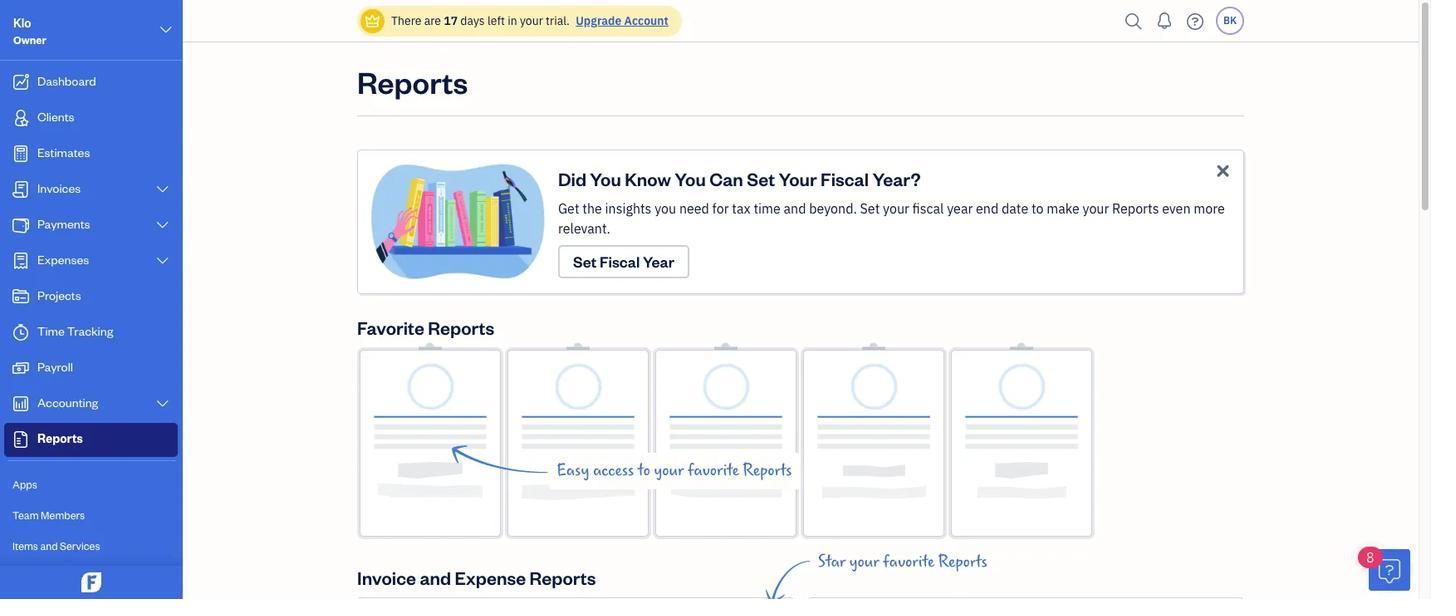 Task type: describe. For each thing, give the bounding box(es) containing it.
did
[[558, 167, 587, 190]]

trial.
[[546, 13, 570, 28]]

members
[[41, 509, 85, 522]]

did you know you can set your fiscal year?
[[558, 167, 921, 190]]

payroll link
[[4, 352, 178, 386]]

your right make
[[1083, 200, 1110, 217]]

expenses link
[[4, 244, 178, 278]]

insights
[[605, 200, 652, 217]]

invoices
[[37, 180, 81, 196]]

and inside the star your favorite reports invoice and expense reports
[[420, 566, 451, 589]]

team members link
[[4, 501, 178, 530]]

to inside get the insights you need for tax time and beyond. set your fiscal year end date to make your reports even more relevant.
[[1032, 200, 1044, 217]]

and inside get the insights you need for tax time and beyond. set your fiscal year end date to make your reports even more relevant.
[[784, 200, 806, 217]]

freshbooks image
[[78, 573, 105, 593]]

your right 'access'
[[655, 461, 684, 480]]

chevron large down image for invoices
[[155, 183, 170, 196]]

date
[[1002, 200, 1029, 217]]

projects link
[[4, 280, 178, 314]]

access
[[593, 461, 634, 480]]

even
[[1163, 200, 1191, 217]]

make
[[1047, 200, 1080, 217]]

bk button
[[1217, 7, 1245, 35]]

favorite inside the star your favorite reports invoice and expense reports
[[884, 553, 935, 572]]

set fiscal year
[[573, 252, 675, 271]]

payments
[[37, 216, 90, 232]]

relevant.
[[558, 220, 611, 237]]

invoices link
[[4, 173, 178, 207]]

set fiscal year button
[[558, 245, 690, 278]]

team
[[12, 509, 39, 522]]

left
[[488, 13, 505, 28]]

2 you from the left
[[675, 167, 706, 190]]

and inside main element
[[40, 539, 58, 553]]

dashboard
[[37, 73, 96, 89]]

apps link
[[4, 470, 178, 499]]

estimates link
[[4, 137, 178, 171]]

items and services link
[[4, 532, 178, 561]]

client image
[[11, 110, 31, 126]]

payroll
[[37, 359, 73, 375]]

owner
[[13, 33, 46, 47]]

bk
[[1224, 14, 1237, 27]]

favorite reports
[[357, 316, 495, 339]]

estimates
[[37, 145, 90, 160]]

expense image
[[11, 253, 31, 269]]

close image
[[1214, 161, 1233, 180]]

resource center badge image
[[1370, 549, 1411, 591]]

accounting
[[37, 395, 98, 411]]

easy access to your favorite reports
[[557, 461, 792, 480]]

report image
[[11, 431, 31, 448]]

klo owner
[[13, 15, 46, 47]]

fiscal inside button
[[600, 252, 640, 271]]

team members
[[12, 509, 85, 522]]

days
[[461, 13, 485, 28]]

0 vertical spatial set
[[747, 167, 775, 190]]

need
[[680, 200, 710, 217]]

chart image
[[11, 396, 31, 412]]

in
[[508, 13, 517, 28]]

your right in at the left top of page
[[520, 13, 543, 28]]

main element
[[0, 0, 237, 599]]

there
[[391, 13, 422, 28]]

upgrade
[[576, 13, 622, 28]]

year
[[643, 252, 675, 271]]

0 vertical spatial fiscal
[[821, 167, 869, 190]]

there are 17 days left in your trial. upgrade account
[[391, 13, 669, 28]]

1 you from the left
[[590, 167, 621, 190]]

chevron large down image for expenses
[[155, 254, 170, 268]]

can
[[710, 167, 744, 190]]

time
[[37, 323, 65, 339]]

expense
[[455, 566, 526, 589]]

items
[[12, 539, 38, 553]]

go to help image
[[1183, 9, 1209, 34]]



Task type: locate. For each thing, give the bounding box(es) containing it.
to right 'access'
[[638, 461, 651, 480]]

invoice image
[[11, 181, 31, 198]]

3 chevron large down image from the top
[[155, 254, 170, 268]]

to
[[1032, 200, 1044, 217], [638, 461, 651, 480]]

estimate image
[[11, 145, 31, 162]]

your right 'star'
[[850, 553, 880, 572]]

chevron large down image down payments link
[[155, 254, 170, 268]]

fiscal left year
[[600, 252, 640, 271]]

set inside button
[[573, 252, 597, 271]]

to right date
[[1032, 200, 1044, 217]]

0 horizontal spatial to
[[638, 461, 651, 480]]

and right time in the top right of the page
[[784, 200, 806, 217]]

year?
[[873, 167, 921, 190]]

did you know you can set your fiscal year? image
[[371, 164, 558, 280]]

1 chevron large down image from the top
[[155, 183, 170, 196]]

accounting link
[[4, 387, 178, 421]]

clients
[[37, 109, 74, 125]]

1 vertical spatial chevron large down image
[[155, 219, 170, 232]]

set
[[747, 167, 775, 190], [861, 200, 880, 217], [573, 252, 597, 271]]

0 vertical spatial favorite
[[688, 461, 740, 480]]

reports inside main element
[[37, 430, 83, 446]]

and
[[784, 200, 806, 217], [40, 539, 58, 553], [420, 566, 451, 589]]

easy
[[557, 461, 589, 480]]

2 vertical spatial chevron large down image
[[155, 254, 170, 268]]

set up time in the top right of the page
[[747, 167, 775, 190]]

account
[[625, 13, 669, 28]]

know
[[625, 167, 672, 190]]

0 horizontal spatial and
[[40, 539, 58, 553]]

reports link
[[4, 423, 178, 457]]

your
[[520, 13, 543, 28], [883, 200, 910, 217], [1083, 200, 1110, 217], [655, 461, 684, 480], [850, 553, 880, 572]]

1 horizontal spatial to
[[1032, 200, 1044, 217]]

you
[[590, 167, 621, 190], [675, 167, 706, 190]]

expenses
[[37, 252, 89, 268]]

get the insights you need for tax time and beyond. set your fiscal year end date to make your reports even more relevant.
[[558, 200, 1226, 237]]

1 vertical spatial chevron large down image
[[155, 397, 170, 411]]

notifications image
[[1152, 4, 1178, 37]]

timer image
[[11, 324, 31, 341]]

fiscal
[[913, 200, 944, 217]]

and right invoice
[[420, 566, 451, 589]]

upgrade account link
[[573, 13, 669, 28]]

0 vertical spatial chevron large down image
[[158, 20, 174, 40]]

your down year?
[[883, 200, 910, 217]]

you up the
[[590, 167, 621, 190]]

search image
[[1121, 9, 1148, 34]]

for
[[713, 200, 729, 217]]

chevron large down image inside "invoices" link
[[155, 183, 170, 196]]

1 vertical spatial fiscal
[[600, 252, 640, 271]]

services
[[60, 539, 100, 553]]

0 horizontal spatial set
[[573, 252, 597, 271]]

chevron large down image
[[158, 20, 174, 40], [155, 397, 170, 411]]

more
[[1194, 200, 1226, 217]]

chevron large down image
[[155, 183, 170, 196], [155, 219, 170, 232], [155, 254, 170, 268]]

your inside the star your favorite reports invoice and expense reports
[[850, 553, 880, 572]]

fiscal
[[821, 167, 869, 190], [600, 252, 640, 271]]

items and services
[[12, 539, 100, 553]]

beyond.
[[810, 200, 857, 217]]

end
[[977, 200, 999, 217]]

chevron large down image inside expenses link
[[155, 254, 170, 268]]

star
[[819, 553, 846, 572]]

1 vertical spatial and
[[40, 539, 58, 553]]

2 horizontal spatial set
[[861, 200, 880, 217]]

1 horizontal spatial and
[[420, 566, 451, 589]]

and right items
[[40, 539, 58, 553]]

get
[[558, 200, 580, 217]]

1 vertical spatial to
[[638, 461, 651, 480]]

8 button
[[1359, 547, 1411, 591]]

set right beyond.
[[861, 200, 880, 217]]

tax
[[732, 200, 751, 217]]

dashboard link
[[4, 66, 178, 100]]

0 horizontal spatial you
[[590, 167, 621, 190]]

time tracking
[[37, 323, 113, 339]]

favorite
[[357, 316, 425, 339]]

17
[[444, 13, 458, 28]]

clients link
[[4, 101, 178, 135]]

payment image
[[11, 217, 31, 234]]

are
[[424, 13, 441, 28]]

favorite
[[688, 461, 740, 480], [884, 553, 935, 572]]

reports inside get the insights you need for tax time and beyond. set your fiscal year end date to make your reports even more relevant.
[[1113, 200, 1160, 217]]

1 horizontal spatial favorite
[[884, 553, 935, 572]]

1 vertical spatial set
[[861, 200, 880, 217]]

0 horizontal spatial favorite
[[688, 461, 740, 480]]

0 vertical spatial to
[[1032, 200, 1044, 217]]

year
[[948, 200, 973, 217]]

1 horizontal spatial fiscal
[[821, 167, 869, 190]]

project image
[[11, 288, 31, 305]]

your
[[779, 167, 817, 190]]

chevron large down image down estimates link on the left top
[[155, 183, 170, 196]]

crown image
[[364, 12, 381, 30]]

you up need
[[675, 167, 706, 190]]

1 horizontal spatial you
[[675, 167, 706, 190]]

apps
[[12, 478, 37, 491]]

0 vertical spatial and
[[784, 200, 806, 217]]

projects
[[37, 288, 81, 303]]

chevron large down image for payments
[[155, 219, 170, 232]]

2 horizontal spatial and
[[784, 200, 806, 217]]

invoice
[[357, 566, 416, 589]]

klo
[[13, 15, 31, 31]]

tracking
[[67, 323, 113, 339]]

you
[[655, 200, 677, 217]]

8
[[1367, 549, 1375, 566]]

fiscal up beyond.
[[821, 167, 869, 190]]

2 vertical spatial set
[[573, 252, 597, 271]]

set down relevant.
[[573, 252, 597, 271]]

0 vertical spatial chevron large down image
[[155, 183, 170, 196]]

1 vertical spatial favorite
[[884, 553, 935, 572]]

2 vertical spatial and
[[420, 566, 451, 589]]

chevron large down image down "invoices" link on the top left
[[155, 219, 170, 232]]

reports
[[357, 62, 468, 101], [1113, 200, 1160, 217], [428, 316, 495, 339], [37, 430, 83, 446], [743, 461, 792, 480], [939, 553, 988, 572], [530, 566, 596, 589]]

set inside get the insights you need for tax time and beyond. set your fiscal year end date to make your reports even more relevant.
[[861, 200, 880, 217]]

2 chevron large down image from the top
[[155, 219, 170, 232]]

0 horizontal spatial fiscal
[[600, 252, 640, 271]]

1 horizontal spatial set
[[747, 167, 775, 190]]

dashboard image
[[11, 74, 31, 91]]

time tracking link
[[4, 316, 178, 350]]

the
[[583, 200, 602, 217]]

star your favorite reports invoice and expense reports
[[357, 553, 988, 589]]

payments link
[[4, 209, 178, 243]]

money image
[[11, 360, 31, 376]]

time
[[754, 200, 781, 217]]



Task type: vqa. For each thing, say whether or not it's contained in the screenshot.
make
yes



